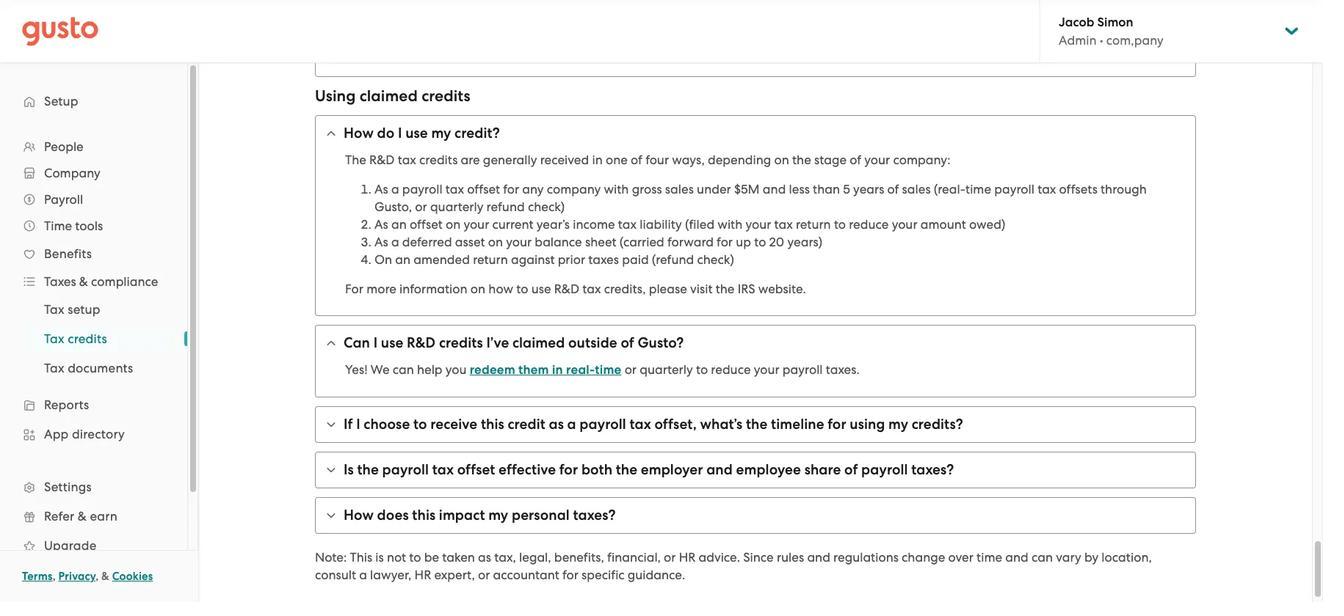 Task type: locate. For each thing, give the bounding box(es) containing it.
i inside 'dropdown button'
[[374, 335, 378, 352]]

use up 'we'
[[381, 335, 404, 352]]

my inside how does this impact my personal taxes? dropdown button
[[489, 508, 508, 524]]

as a payroll tax offset for any company with gross sales under $5m and less than 5 years of sales (real-time payroll tax offsets through gusto, or quarterly refund check) as an offset on your current year's income tax liability (filed with your tax return to reduce your amount owed) as a deferred asset on your balance sheet (carried forward for up to 20 years) on an amended return against prior taxes paid (refund check)
[[375, 182, 1147, 267]]

1 vertical spatial how
[[344, 508, 374, 524]]

0 horizontal spatial as
[[478, 551, 491, 566]]

tax up (carried
[[618, 217, 637, 232]]

sales down ways, at the top of page
[[665, 182, 694, 197]]

1 horizontal spatial reduce
[[849, 217, 889, 232]]

with
[[604, 182, 629, 197], [718, 217, 743, 232]]

1 horizontal spatial my
[[489, 508, 508, 524]]

or
[[415, 200, 427, 214], [625, 363, 637, 378], [664, 551, 676, 566], [478, 568, 490, 583]]

tax up 20
[[775, 217, 793, 232]]

tax left offsets
[[1038, 182, 1056, 197]]

the right is
[[357, 462, 379, 479]]

0 vertical spatial time
[[966, 182, 992, 197]]

quarterly inside yes! we can help you redeem them in real-time or quarterly to reduce your payroll taxes.
[[640, 363, 693, 378]]

this left the credit at bottom left
[[481, 416, 504, 433]]

1 vertical spatial &
[[78, 510, 87, 524]]

paid
[[622, 253, 649, 267]]

tax documents
[[44, 361, 133, 376]]

or inside the as a payroll tax offset for any company with gross sales under $5m and less than 5 years of sales (real-time payroll tax offsets through gusto, or quarterly refund check) as an offset on your current year's income tax liability (filed with your tax return to reduce your amount owed) as a deferred asset on your balance sheet (carried forward for up to 20 years) on an amended return against prior taxes paid (refund check)
[[415, 200, 427, 214]]

0 vertical spatial check)
[[528, 200, 565, 214]]

offset up "deferred" on the left
[[410, 217, 443, 232]]

upgrade
[[44, 539, 97, 554]]

of inside dropdown button
[[845, 462, 858, 479]]

0 vertical spatial return
[[796, 217, 831, 232]]

1 vertical spatial offset
[[410, 217, 443, 232]]

1 sales from the left
[[665, 182, 694, 197]]

taxes? down credits?
[[912, 462, 954, 479]]

1 vertical spatial claimed
[[513, 335, 565, 352]]

payroll inside yes! we can help you redeem them in real-time or quarterly to reduce your payroll taxes.
[[783, 363, 823, 378]]

0 vertical spatial &
[[79, 275, 88, 289]]

how does this impact my personal taxes?
[[344, 508, 616, 524]]

for up refund
[[503, 182, 519, 197]]

credits up tax documents
[[68, 332, 107, 347]]

2 horizontal spatial i
[[398, 125, 402, 142]]

or right gusto, at the left top of page
[[415, 200, 427, 214]]

0 vertical spatial r&d
[[370, 153, 395, 167]]

quarterly down the "gusto?"
[[640, 363, 693, 378]]

0 vertical spatial i
[[398, 125, 402, 142]]

can left vary on the bottom of the page
[[1032, 551, 1053, 566]]

use inside 'dropdown button'
[[381, 335, 404, 352]]

1 horizontal spatial in
[[592, 153, 603, 167]]

0 horizontal spatial r&d
[[370, 153, 395, 167]]

taxes? inside how does this impact my personal taxes? dropdown button
[[573, 508, 616, 524]]

one
[[606, 153, 628, 167]]

real-
[[566, 363, 595, 378]]

2 vertical spatial offset
[[457, 462, 495, 479]]

tax down are
[[446, 182, 464, 197]]

tax down receive
[[432, 462, 454, 479]]

return down the asset
[[473, 253, 508, 267]]

time inside note: this is not to be taken as tax, legal, benefits, financial, or hr advice. since rules and regulations change over time and can vary by location, consult a lawyer, hr expert, or accountant for specific guidance.
[[977, 551, 1003, 566]]

tax inside dropdown button
[[630, 416, 651, 433]]

privacy link
[[58, 571, 96, 584]]

for inside note: this is not to be taken as tax, legal, benefits, financial, or hr advice. since rules and regulations change over time and can vary by location, consult a lawyer, hr expert, or accountant for specific guidance.
[[563, 568, 579, 583]]

2 vertical spatial i
[[356, 416, 360, 433]]

0 vertical spatial claimed
[[360, 87, 418, 106]]

list
[[0, 134, 187, 590], [0, 295, 187, 383]]

to right choose at the bottom left of the page
[[413, 416, 427, 433]]

0 vertical spatial as
[[549, 416, 564, 433]]

0 vertical spatial offset
[[467, 182, 500, 197]]

an right on
[[395, 253, 411, 267]]

can right 'we'
[[393, 363, 414, 378]]

1 horizontal spatial as
[[549, 416, 564, 433]]

company
[[547, 182, 601, 197]]

stage
[[814, 153, 847, 167]]

0 vertical spatial quarterly
[[430, 200, 484, 214]]

& left earn
[[78, 510, 87, 524]]

payroll up the owed)
[[995, 182, 1035, 197]]

a right the credit at bottom left
[[567, 416, 576, 433]]

0 vertical spatial an
[[391, 217, 407, 232]]

gross
[[632, 182, 662, 197]]

using
[[315, 87, 356, 106]]

0 horizontal spatial sales
[[665, 182, 694, 197]]

as left tax,
[[478, 551, 491, 566]]

2 tax from the top
[[44, 332, 64, 347]]

& inside dropdown button
[[79, 275, 88, 289]]

forward
[[668, 235, 714, 250]]

as right the credit at bottom left
[[549, 416, 564, 433]]

of right years
[[888, 182, 899, 197]]

0 horizontal spatial with
[[604, 182, 629, 197]]

impact
[[439, 508, 485, 524]]

1 vertical spatial hr
[[415, 568, 431, 583]]

& left cookies button
[[101, 571, 109, 584]]

use
[[406, 125, 428, 142], [531, 282, 551, 297], [381, 335, 404, 352]]

and left vary on the bottom of the page
[[1006, 551, 1029, 566]]

2 vertical spatial &
[[101, 571, 109, 584]]

2 , from the left
[[96, 571, 99, 584]]

i right "if"
[[356, 416, 360, 433]]

credits inside gusto navigation element
[[68, 332, 107, 347]]

asset
[[455, 235, 485, 250]]

i right do
[[398, 125, 402, 142]]

for inside dropdown button
[[828, 416, 847, 433]]

tax for tax credits
[[44, 332, 64, 347]]

in left real-
[[552, 363, 563, 378]]

2 vertical spatial my
[[489, 508, 508, 524]]

check)
[[528, 200, 565, 214], [697, 253, 734, 267]]

time right "over" at right bottom
[[977, 551, 1003, 566]]

reduce down can i use r&d credits i've claimed outside of gusto? 'dropdown button'
[[711, 363, 751, 378]]

tax for tax setup
[[44, 303, 64, 317]]

and inside the as a payroll tax offset for any company with gross sales under $5m and less than 5 years of sales (real-time payroll tax offsets through gusto, or quarterly refund check) as an offset on your current year's income tax liability (filed with your tax return to reduce your amount owed) as a deferred asset on your balance sheet (carried forward for up to 20 years) on an amended return against prior taxes paid (refund check)
[[763, 182, 786, 197]]

information
[[400, 282, 468, 297]]

$5m
[[734, 182, 760, 197]]

0 horizontal spatial claimed
[[360, 87, 418, 106]]

to down 5
[[834, 217, 846, 232]]

taxes & compliance
[[44, 275, 158, 289]]

setup link
[[15, 88, 173, 115]]

is the payroll tax offset effective for both the employer and employee share of payroll taxes? button
[[316, 453, 1196, 488]]

1 vertical spatial return
[[473, 253, 508, 267]]

to
[[834, 217, 846, 232], [754, 235, 766, 250], [517, 282, 528, 297], [696, 363, 708, 378], [413, 416, 427, 433], [409, 551, 421, 566]]

3 tax from the top
[[44, 361, 64, 376]]

offset
[[467, 182, 500, 197], [410, 217, 443, 232], [457, 462, 495, 479]]

prior
[[558, 253, 585, 267]]

taxes
[[588, 253, 619, 267]]

generally
[[483, 153, 537, 167]]

in
[[592, 153, 603, 167], [552, 363, 563, 378]]

0 vertical spatial as
[[375, 182, 388, 197]]

refund
[[487, 200, 525, 214]]

2 list from the top
[[0, 295, 187, 383]]

tax left the offset,
[[630, 416, 651, 433]]

r&d down prior
[[554, 282, 580, 297]]

an down gusto, at the left top of page
[[391, 217, 407, 232]]

i
[[398, 125, 402, 142], [374, 335, 378, 352], [356, 416, 360, 433]]

0 horizontal spatial ,
[[53, 571, 56, 584]]

0 horizontal spatial return
[[473, 253, 508, 267]]

1 vertical spatial an
[[395, 253, 411, 267]]

com,pany
[[1107, 33, 1164, 48]]

a inside note: this is not to be taken as tax, legal, benefits, financial, or hr advice. since rules and regulations change over time and can vary by location, consult a lawyer, hr expert, or accountant for specific guidance.
[[359, 568, 367, 583]]

r&d right the
[[370, 153, 395, 167]]

since
[[743, 551, 774, 566]]

the right what's
[[746, 416, 768, 433]]

1 horizontal spatial check)
[[697, 253, 734, 267]]

the inside dropdown button
[[746, 416, 768, 433]]

2 vertical spatial use
[[381, 335, 404, 352]]

credits down how do i use my credit?
[[419, 153, 458, 167]]

a up on
[[391, 235, 399, 250]]

1 vertical spatial can
[[1032, 551, 1053, 566]]

time down outside
[[595, 363, 622, 378]]

for left using
[[828, 416, 847, 433]]

we
[[371, 363, 390, 378]]

this inside dropdown button
[[412, 508, 436, 524]]

0 horizontal spatial can
[[393, 363, 414, 378]]

refer & earn link
[[15, 504, 173, 530]]

as up on
[[375, 235, 388, 250]]

share
[[805, 462, 841, 479]]

to inside if i choose to receive this credit as a payroll tax offset, what's the timeline for using my credits? dropdown button
[[413, 416, 427, 433]]

quarterly up the asset
[[430, 200, 484, 214]]

employee
[[736, 462, 801, 479]]

1 vertical spatial tax
[[44, 332, 64, 347]]

0 horizontal spatial in
[[552, 363, 563, 378]]

& for compliance
[[79, 275, 88, 289]]

tax down tax setup
[[44, 332, 64, 347]]

1 vertical spatial i
[[374, 335, 378, 352]]

0 horizontal spatial this
[[412, 508, 436, 524]]

effective
[[499, 462, 556, 479]]

0 vertical spatial how
[[344, 125, 374, 142]]

as inside note: this is not to be taken as tax, legal, benefits, financial, or hr advice. since rules and regulations change over time and can vary by location, consult a lawyer, hr expert, or accountant for specific guidance.
[[478, 551, 491, 566]]

taxes & compliance button
[[15, 269, 173, 295]]

benefits link
[[15, 241, 173, 267]]

claimed
[[360, 87, 418, 106], [513, 335, 565, 352]]

1 horizontal spatial ,
[[96, 571, 99, 584]]

hr down be
[[415, 568, 431, 583]]

1 vertical spatial as
[[478, 551, 491, 566]]

1 vertical spatial reduce
[[711, 363, 751, 378]]

1 vertical spatial in
[[552, 363, 563, 378]]

1 horizontal spatial with
[[718, 217, 743, 232]]

credits inside 'dropdown button'
[[439, 335, 483, 352]]

1 horizontal spatial use
[[406, 125, 428, 142]]

1 vertical spatial r&d
[[554, 282, 580, 297]]

&
[[79, 275, 88, 289], [78, 510, 87, 524], [101, 571, 109, 584]]

2 vertical spatial time
[[977, 551, 1003, 566]]

1 horizontal spatial claimed
[[513, 335, 565, 352]]

my
[[431, 125, 451, 142], [889, 416, 909, 433], [489, 508, 508, 524]]

1 horizontal spatial quarterly
[[640, 363, 693, 378]]

how for how do i use my credit?
[[344, 125, 374, 142]]

company button
[[15, 160, 173, 187]]

yes!
[[345, 363, 368, 378]]

1 vertical spatial this
[[412, 508, 436, 524]]

2 horizontal spatial use
[[531, 282, 551, 297]]

how do i use my credit?
[[344, 125, 500, 142]]

offset up 'how does this impact my personal taxes?'
[[457, 462, 495, 479]]

this
[[481, 416, 504, 433], [412, 508, 436, 524]]

and right rules
[[807, 551, 831, 566]]

0 horizontal spatial reduce
[[711, 363, 751, 378]]

my right impact
[[489, 508, 508, 524]]

1 vertical spatial as
[[375, 217, 388, 232]]

0 horizontal spatial quarterly
[[430, 200, 484, 214]]

or inside yes! we can help you redeem them in real-time or quarterly to reduce your payroll taxes.
[[625, 363, 637, 378]]

2 horizontal spatial my
[[889, 416, 909, 433]]

credits up how do i use my credit?
[[422, 87, 471, 106]]

check) up year's
[[528, 200, 565, 214]]

for inside dropdown button
[[560, 462, 578, 479]]

0 horizontal spatial i
[[356, 416, 360, 433]]

and left less
[[763, 182, 786, 197]]

how up the
[[344, 125, 374, 142]]

my right using
[[889, 416, 909, 433]]

tax for tax documents
[[44, 361, 64, 376]]

a down "this"
[[359, 568, 367, 583]]

0 vertical spatial use
[[406, 125, 428, 142]]

r&d up 'help'
[[407, 335, 436, 352]]

gusto navigation element
[[0, 63, 187, 603]]

as inside if i choose to receive this credit as a payroll tax offset, what's the timeline for using my credits? dropdown button
[[549, 416, 564, 433]]

rules
[[777, 551, 804, 566]]

2 how from the top
[[344, 508, 374, 524]]

terms link
[[22, 571, 53, 584]]

expert,
[[434, 568, 475, 583]]

1 horizontal spatial hr
[[679, 551, 696, 566]]

offset for effective
[[457, 462, 495, 479]]

on up the asset
[[446, 217, 461, 232]]

sales down company:
[[902, 182, 931, 197]]

2 vertical spatial as
[[375, 235, 388, 250]]

1 how from the top
[[344, 125, 374, 142]]

1 horizontal spatial r&d
[[407, 335, 436, 352]]

2 horizontal spatial r&d
[[554, 282, 580, 297]]

tax down tax credits
[[44, 361, 64, 376]]

time up the owed)
[[966, 182, 992, 197]]

, down upgrade link
[[96, 571, 99, 584]]

credit?
[[455, 125, 500, 142]]

tax documents link
[[26, 355, 173, 382]]

my inside if i choose to receive this credit as a payroll tax offset, what's the timeline for using my credits? dropdown button
[[889, 416, 909, 433]]

0 vertical spatial in
[[592, 153, 603, 167]]

r&d
[[370, 153, 395, 167], [554, 282, 580, 297], [407, 335, 436, 352]]

claimed up 'them'
[[513, 335, 565, 352]]

to left be
[[409, 551, 421, 566]]

and inside dropdown button
[[707, 462, 733, 479]]

gusto?
[[638, 335, 684, 352]]

1 tax from the top
[[44, 303, 64, 317]]

i inside dropdown button
[[356, 416, 360, 433]]

return up years)
[[796, 217, 831, 232]]

1 list from the top
[[0, 134, 187, 590]]

reduce inside the as a payroll tax offset for any company with gross sales under $5m and less than 5 years of sales (real-time payroll tax offsets through gusto, or quarterly refund check) as an offset on your current year's income tax liability (filed with your tax return to reduce your amount owed) as a deferred asset on your balance sheet (carried forward for up to 20 years) on an amended return against prior taxes paid (refund check)
[[849, 217, 889, 232]]

taxes
[[44, 275, 76, 289]]

sheet
[[585, 235, 617, 250]]

0 horizontal spatial use
[[381, 335, 404, 352]]

1 vertical spatial my
[[889, 416, 909, 433]]

tax down taxes
[[44, 303, 64, 317]]

2 vertical spatial tax
[[44, 361, 64, 376]]

your up the asset
[[464, 217, 489, 232]]

2 vertical spatial r&d
[[407, 335, 436, 352]]

is the payroll tax offset effective for both the employer and employee share of payroll taxes?
[[344, 462, 954, 479]]

0 vertical spatial my
[[431, 125, 451, 142]]

1 horizontal spatial i
[[374, 335, 378, 352]]

owed)
[[969, 217, 1006, 232]]

guidance.
[[628, 568, 685, 583]]

or right real-
[[625, 363, 637, 378]]

a up gusto, at the left top of page
[[391, 182, 399, 197]]

be
[[424, 551, 439, 566]]

offset inside dropdown button
[[457, 462, 495, 479]]

reduce inside yes! we can help you redeem them in real-time or quarterly to reduce your payroll taxes.
[[711, 363, 751, 378]]

hr
[[679, 551, 696, 566], [415, 568, 431, 583]]

1 horizontal spatial this
[[481, 416, 504, 433]]

time inside the as a payroll tax offset for any company with gross sales under $5m and less than 5 years of sales (real-time payroll tax offsets through gusto, or quarterly refund check) as an offset on your current year's income tax liability (filed with your tax return to reduce your amount owed) as a deferred asset on your balance sheet (carried forward for up to 20 years) on an amended return against prior taxes paid (refund check)
[[966, 182, 992, 197]]

1 vertical spatial taxes?
[[573, 508, 616, 524]]

under
[[697, 182, 731, 197]]

1 horizontal spatial can
[[1032, 551, 1053, 566]]

20
[[769, 235, 785, 250]]

0 vertical spatial this
[[481, 416, 504, 433]]

1 horizontal spatial taxes?
[[912, 462, 954, 479]]

financial,
[[607, 551, 661, 566]]

offset up refund
[[467, 182, 500, 197]]

credits up you
[[439, 335, 483, 352]]

0 vertical spatial tax
[[44, 303, 64, 317]]

claimed inside 'dropdown button'
[[513, 335, 565, 352]]

reduce down years
[[849, 217, 889, 232]]

my inside "how do i use my credit?" dropdown button
[[431, 125, 451, 142]]

payroll
[[44, 192, 83, 207]]

time for less
[[966, 182, 992, 197]]

compliance
[[91, 275, 158, 289]]

0 vertical spatial taxes?
[[912, 462, 954, 479]]

payroll up both
[[580, 416, 626, 433]]

accountant
[[493, 568, 559, 583]]

i for choose
[[356, 416, 360, 433]]

with down 'one'
[[604, 182, 629, 197]]

the
[[792, 153, 811, 167], [716, 282, 735, 297], [746, 416, 768, 433], [357, 462, 379, 479], [616, 462, 638, 479]]

in left 'one'
[[592, 153, 603, 167]]

0 horizontal spatial my
[[431, 125, 451, 142]]

please
[[649, 282, 687, 297]]

hr left the advice.
[[679, 551, 696, 566]]

current
[[492, 217, 534, 232]]

documents
[[68, 361, 133, 376]]

can inside yes! we can help you redeem them in real-time or quarterly to reduce your payroll taxes.
[[393, 363, 414, 378]]

1 vertical spatial quarterly
[[640, 363, 693, 378]]

use down against
[[531, 282, 551, 297]]

to up what's
[[696, 363, 708, 378]]

and down what's
[[707, 462, 733, 479]]

settings
[[44, 480, 92, 495]]

use right do
[[406, 125, 428, 142]]

0 vertical spatial can
[[393, 363, 414, 378]]

0 horizontal spatial taxes?
[[573, 508, 616, 524]]

0 vertical spatial reduce
[[849, 217, 889, 232]]

1 horizontal spatial sales
[[902, 182, 931, 197]]

claimed up do
[[360, 87, 418, 106]]

your down can i use r&d credits i've claimed outside of gusto? 'dropdown button'
[[754, 363, 780, 378]]

taxes? up benefits,
[[573, 508, 616, 524]]

payroll
[[402, 182, 443, 197], [995, 182, 1035, 197], [783, 363, 823, 378], [580, 416, 626, 433], [382, 462, 429, 479], [862, 462, 908, 479]]

how left does
[[344, 508, 374, 524]]

with up up
[[718, 217, 743, 232]]



Task type: vqa. For each thing, say whether or not it's contained in the screenshot.
left R&D
yes



Task type: describe. For each thing, give the bounding box(es) containing it.
offsets
[[1060, 182, 1098, 197]]

to left 20
[[754, 235, 766, 250]]

both
[[582, 462, 613, 479]]

1 vertical spatial check)
[[697, 253, 734, 267]]

the left "irs" at the right of the page
[[716, 282, 735, 297]]

of right stage
[[850, 153, 862, 167]]

can inside note: this is not to be taken as tax, legal, benefits, financial, or hr advice. since rules and regulations change over time and can vary by location, consult a lawyer, hr expert, or accountant for specific guidance.
[[1032, 551, 1053, 566]]

to inside note: this is not to be taken as tax, legal, benefits, financial, or hr advice. since rules and regulations change over time and can vary by location, consult a lawyer, hr expert, or accountant for specific guidance.
[[409, 551, 421, 566]]

setup
[[68, 303, 100, 317]]

year's
[[537, 217, 570, 232]]

amount
[[921, 217, 966, 232]]

tax,
[[494, 551, 516, 566]]

use inside dropdown button
[[406, 125, 428, 142]]

income
[[573, 217, 615, 232]]

refer
[[44, 510, 74, 524]]

0 horizontal spatial check)
[[528, 200, 565, 214]]

them
[[519, 363, 549, 378]]

do
[[377, 125, 395, 142]]

company
[[44, 166, 100, 181]]

are
[[461, 153, 480, 167]]

your down current
[[506, 235, 532, 250]]

on left how
[[471, 282, 486, 297]]

earn
[[90, 510, 117, 524]]

more
[[367, 282, 397, 297]]

admin
[[1059, 33, 1097, 48]]

3 as from the top
[[375, 235, 388, 250]]

if
[[344, 416, 353, 433]]

my for how does this impact my personal taxes?
[[489, 508, 508, 524]]

cookies button
[[112, 568, 153, 586]]

offset,
[[655, 416, 697, 433]]

tax credits
[[44, 332, 107, 347]]

tools
[[75, 219, 103, 234]]

how does this impact my personal taxes? button
[[316, 499, 1196, 534]]

using
[[850, 416, 885, 433]]

settings link
[[15, 474, 173, 501]]

location,
[[1102, 551, 1152, 566]]

0 vertical spatial hr
[[679, 551, 696, 566]]

in for real-
[[552, 363, 563, 378]]

or right 'expert,'
[[478, 568, 490, 583]]

setup
[[44, 94, 78, 109]]

•
[[1100, 33, 1104, 48]]

reports link
[[15, 392, 173, 419]]

(carried
[[620, 235, 665, 250]]

against
[[511, 253, 555, 267]]

app directory link
[[15, 422, 173, 448]]

for left up
[[717, 235, 733, 250]]

any
[[522, 182, 544, 197]]

does
[[377, 508, 409, 524]]

redeem them in real-time link
[[470, 363, 622, 378]]

terms , privacy , & cookies
[[22, 571, 153, 584]]

i for use
[[374, 335, 378, 352]]

& for earn
[[78, 510, 87, 524]]

people
[[44, 140, 84, 154]]

home image
[[22, 17, 98, 46]]

credits,
[[604, 282, 646, 297]]

1 , from the left
[[53, 571, 56, 584]]

using claimed credits
[[315, 87, 471, 106]]

list containing people
[[0, 134, 187, 590]]

over
[[949, 551, 974, 566]]

can i use r&d credits i've claimed outside of gusto?
[[344, 335, 684, 352]]

your up up
[[746, 217, 771, 232]]

the left stage
[[792, 153, 811, 167]]

tax down taxes
[[583, 282, 601, 297]]

reports
[[44, 398, 89, 413]]

specific
[[582, 568, 625, 583]]

jacob
[[1059, 15, 1095, 30]]

as for a
[[549, 416, 564, 433]]

terms
[[22, 571, 53, 584]]

if i choose to receive this credit as a payroll tax offset, what's the timeline for using my credits? button
[[316, 408, 1196, 443]]

less
[[789, 182, 810, 197]]

legal,
[[519, 551, 551, 566]]

your inside yes! we can help you redeem them in real-time or quarterly to reduce your payroll taxes.
[[754, 363, 780, 378]]

1 as from the top
[[375, 182, 388, 197]]

the right both
[[616, 462, 638, 479]]

consult
[[315, 568, 356, 583]]

privacy
[[58, 571, 96, 584]]

tax down how do i use my credit?
[[398, 153, 416, 167]]

taxes? inside is the payroll tax offset effective for both the employer and employee share of payroll taxes? dropdown button
[[912, 462, 954, 479]]

balance
[[535, 235, 582, 250]]

offset for for
[[467, 182, 500, 197]]

to right how
[[517, 282, 528, 297]]

amended
[[414, 253, 470, 267]]

personal
[[512, 508, 570, 524]]

benefits,
[[554, 551, 604, 566]]

app
[[44, 427, 69, 442]]

tax setup
[[44, 303, 100, 317]]

i inside dropdown button
[[398, 125, 402, 142]]

r&d inside 'dropdown button'
[[407, 335, 436, 352]]

this inside dropdown button
[[481, 416, 504, 433]]

payroll down using
[[862, 462, 908, 479]]

is
[[344, 462, 354, 479]]

through
[[1101, 182, 1147, 197]]

as for tax,
[[478, 551, 491, 566]]

payroll inside dropdown button
[[580, 416, 626, 433]]

website.
[[758, 282, 806, 297]]

tax credits link
[[26, 326, 173, 353]]

can i use r&d credits i've claimed outside of gusto? button
[[316, 326, 1196, 361]]

note: this is not to be taken as tax, legal, benefits, financial, or hr advice. since rules and regulations change over time and can vary by location, consult a lawyer, hr expert, or accountant for specific guidance.
[[315, 551, 1152, 583]]

deferred
[[402, 235, 452, 250]]

2 sales from the left
[[902, 182, 931, 197]]

of inside 'dropdown button'
[[621, 335, 634, 352]]

how for how does this impact my personal taxes?
[[344, 508, 374, 524]]

on down current
[[488, 235, 503, 250]]

is
[[376, 551, 384, 566]]

regulations
[[834, 551, 899, 566]]

your up years
[[865, 153, 890, 167]]

this
[[350, 551, 372, 566]]

what's
[[700, 416, 743, 433]]

quarterly inside the as a payroll tax offset for any company with gross sales under $5m and less than 5 years of sales (real-time payroll tax offsets through gusto, or quarterly refund check) as an offset on your current year's income tax liability (filed with your tax return to reduce your amount owed) as a deferred asset on your balance sheet (carried forward for up to 20 years) on an amended return against prior taxes paid (refund check)
[[430, 200, 484, 214]]

for
[[345, 282, 364, 297]]

your left the amount
[[892, 217, 918, 232]]

payroll up gusto, at the left top of page
[[402, 182, 443, 197]]

to inside yes! we can help you redeem them in real-time or quarterly to reduce your payroll taxes.
[[696, 363, 708, 378]]

benefits
[[44, 247, 92, 261]]

list containing tax setup
[[0, 295, 187, 383]]

payroll up does
[[382, 462, 429, 479]]

time tools
[[44, 219, 103, 234]]

tax inside dropdown button
[[432, 462, 454, 479]]

on up less
[[774, 153, 789, 167]]

1 vertical spatial use
[[531, 282, 551, 297]]

of right 'one'
[[631, 153, 643, 167]]

1 vertical spatial with
[[718, 217, 743, 232]]

1 horizontal spatial return
[[796, 217, 831, 232]]

0 horizontal spatial hr
[[415, 568, 431, 583]]

payroll button
[[15, 187, 173, 213]]

vary
[[1056, 551, 1082, 566]]

my for how do i use my credit?
[[431, 125, 451, 142]]

time for advice.
[[977, 551, 1003, 566]]

help
[[417, 363, 443, 378]]

1 vertical spatial time
[[595, 363, 622, 378]]

in for one
[[592, 153, 603, 167]]

2 as from the top
[[375, 217, 388, 232]]

of inside the as a payroll tax offset for any company with gross sales under $5m and less than 5 years of sales (real-time payroll tax offsets through gusto, or quarterly refund check) as an offset on your current year's income tax liability (filed with your tax return to reduce your amount owed) as a deferred asset on your balance sheet (carried forward for up to 20 years) on an amended return against prior taxes paid (refund check)
[[888, 182, 899, 197]]

(real-
[[934, 182, 966, 197]]

or up guidance.
[[664, 551, 676, 566]]

a inside dropdown button
[[567, 416, 576, 433]]

four
[[646, 153, 669, 167]]

0 vertical spatial with
[[604, 182, 629, 197]]

credit
[[508, 416, 546, 433]]

if i choose to receive this credit as a payroll tax offset, what's the timeline for using my credits?
[[344, 416, 963, 433]]



